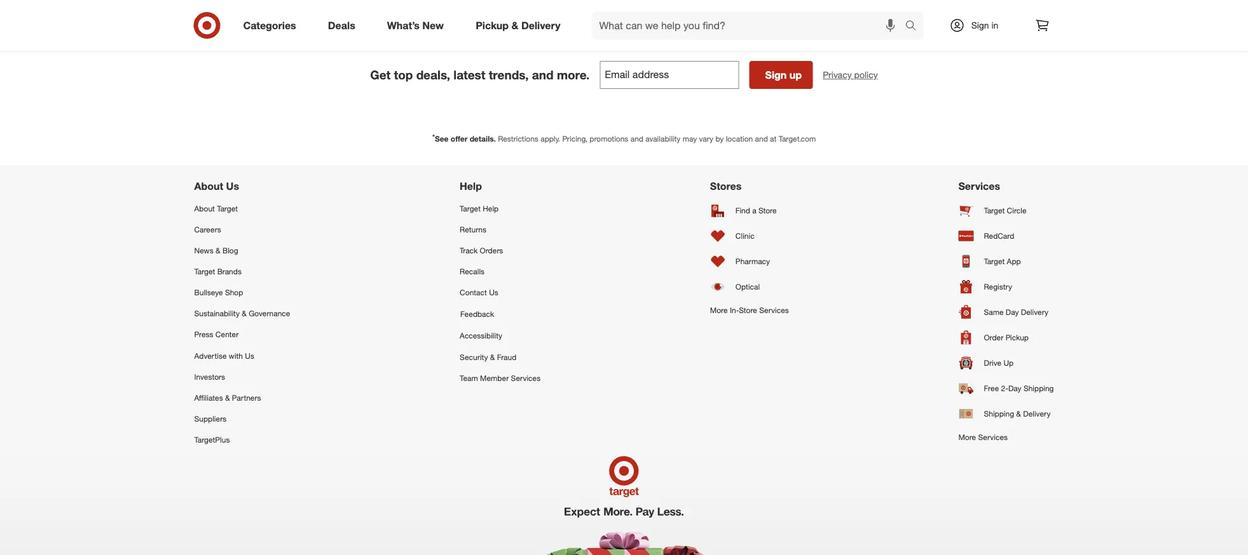 Task type: describe. For each thing, give the bounding box(es) containing it.
news
[[194, 246, 213, 255]]

targetplus
[[194, 435, 230, 445]]

search
[[899, 20, 930, 33]]

0 vertical spatial help
[[460, 180, 482, 193]]

drive
[[984, 358, 1001, 368]]

find
[[736, 206, 750, 215]]

us for contact us
[[489, 288, 498, 298]]

affiliates & partners
[[194, 393, 261, 403]]

feedback button
[[460, 303, 541, 326]]

delivery for shipping & delivery
[[1023, 409, 1051, 419]]

governance
[[249, 309, 290, 319]]

privacy
[[823, 69, 852, 81]]

drive up link
[[958, 351, 1054, 376]]

affiliates & partners link
[[194, 388, 290, 409]]

about target
[[194, 204, 238, 213]]

What can we help you find? suggestions appear below search field
[[592, 11, 908, 39]]

sign in link
[[939, 11, 1018, 39]]

redcard link
[[958, 223, 1054, 249]]

details.
[[470, 134, 496, 144]]

what's new link
[[376, 11, 460, 39]]

order pickup link
[[958, 325, 1054, 351]]

find a store
[[736, 206, 777, 215]]

team member services link
[[460, 368, 541, 389]]

contact us link
[[460, 282, 541, 303]]

sign up
[[765, 69, 802, 81]]

target for target circle
[[984, 206, 1005, 215]]

more.
[[557, 68, 590, 82]]

drive up
[[984, 358, 1014, 368]]

services down shipping & delivery link at the bottom of the page
[[978, 433, 1008, 442]]

track orders link
[[460, 240, 541, 261]]

press center link
[[194, 324, 290, 345]]

registry link
[[958, 274, 1054, 300]]

recalls link
[[460, 261, 541, 282]]

orders
[[480, 246, 503, 255]]

advertise
[[194, 351, 227, 361]]

target help link
[[460, 198, 541, 219]]

careers
[[194, 225, 221, 234]]

same
[[984, 308, 1004, 317]]

promotions
[[590, 134, 628, 144]]

services down optical link
[[759, 305, 789, 315]]

stores
[[710, 180, 742, 193]]

shop
[[225, 288, 243, 298]]

policy
[[854, 69, 878, 81]]

more in-store services
[[710, 305, 789, 315]]

may
[[683, 134, 697, 144]]

news & blog link
[[194, 240, 290, 261]]

more for more in-store services
[[710, 305, 728, 315]]

target help
[[460, 204, 499, 213]]

returns link
[[460, 219, 541, 240]]

pickup & delivery
[[476, 19, 560, 32]]

& for pickup
[[512, 19, 518, 32]]

privacy policy
[[823, 69, 878, 81]]

deals,
[[416, 68, 450, 82]]

blog
[[222, 246, 238, 255]]

suppliers link
[[194, 409, 290, 430]]

top
[[394, 68, 413, 82]]

search button
[[899, 11, 930, 42]]

deals
[[328, 19, 355, 32]]

in
[[992, 20, 998, 31]]

trends,
[[489, 68, 529, 82]]

& for affiliates
[[225, 393, 230, 403]]

center
[[215, 330, 239, 340]]

sponsored
[[1032, 28, 1069, 38]]

target brands
[[194, 267, 242, 276]]

circle
[[1007, 206, 1027, 215]]

target app
[[984, 257, 1021, 266]]

0 horizontal spatial and
[[532, 68, 554, 82]]

contact us
[[460, 288, 498, 298]]

bullseye shop link
[[194, 282, 290, 303]]

free
[[984, 384, 999, 393]]

accessibility
[[460, 331, 502, 341]]

target for target brands
[[194, 267, 215, 276]]

deals link
[[317, 11, 371, 39]]

app
[[1007, 257, 1021, 266]]

shipping & delivery
[[984, 409, 1051, 419]]

services down the fraud
[[511, 374, 541, 383]]

sustainability & governance link
[[194, 303, 290, 324]]

track
[[460, 246, 478, 255]]

clinic
[[736, 231, 754, 241]]

optical
[[736, 282, 760, 292]]

& for news
[[216, 246, 220, 255]]

offer
[[451, 134, 468, 144]]

1 horizontal spatial shipping
[[1024, 384, 1054, 393]]

brands
[[217, 267, 242, 276]]

security & fraud
[[460, 352, 516, 362]]

target circle
[[984, 206, 1027, 215]]



Task type: locate. For each thing, give the bounding box(es) containing it.
& down the bullseye shop link
[[242, 309, 247, 319]]

target brands link
[[194, 261, 290, 282]]

us right with
[[245, 351, 254, 361]]

1 vertical spatial more
[[958, 433, 976, 442]]

& up the trends,
[[512, 19, 518, 32]]

& down free 2-day shipping
[[1016, 409, 1021, 419]]

0 horizontal spatial help
[[460, 180, 482, 193]]

about for about target
[[194, 204, 215, 213]]

free 2-day shipping link
[[958, 376, 1054, 401]]

pricing,
[[562, 134, 587, 144]]

sign inside 'link'
[[971, 20, 989, 31]]

more in-store services link
[[710, 300, 789, 321]]

pickup up get top deals, latest trends, and more.
[[476, 19, 509, 32]]

store
[[759, 206, 777, 215], [739, 305, 757, 315]]

a
[[752, 206, 756, 215]]

day right free
[[1008, 384, 1022, 393]]

0 vertical spatial about
[[194, 180, 223, 193]]

sustainability & governance
[[194, 309, 290, 319]]

about for about us
[[194, 180, 223, 193]]

2 horizontal spatial us
[[489, 288, 498, 298]]

None text field
[[600, 61, 739, 89]]

redcard
[[984, 231, 1014, 241]]

sign for sign up
[[765, 69, 787, 81]]

same day delivery
[[984, 308, 1048, 317]]

us for about us
[[226, 180, 239, 193]]

sign up button
[[749, 61, 813, 89]]

0 vertical spatial us
[[226, 180, 239, 193]]

get
[[370, 68, 391, 82]]

us right 'contact'
[[489, 288, 498, 298]]

1 horizontal spatial more
[[958, 433, 976, 442]]

1 vertical spatial us
[[489, 288, 498, 298]]

* see offer details. restrictions apply. pricing, promotions and availability may vary by location and at target.com
[[432, 133, 816, 144]]

1 horizontal spatial store
[[759, 206, 777, 215]]

by
[[716, 134, 724, 144]]

target left circle
[[984, 206, 1005, 215]]

order pickup
[[984, 333, 1029, 343]]

more left in- at the bottom of the page
[[710, 305, 728, 315]]

2 vertical spatial delivery
[[1023, 409, 1051, 419]]

help up returns link
[[483, 204, 499, 213]]

1 vertical spatial about
[[194, 204, 215, 213]]

bullseye shop
[[194, 288, 243, 298]]

us up about target link
[[226, 180, 239, 193]]

store inside the more in-store services link
[[739, 305, 757, 315]]

0 vertical spatial more
[[710, 305, 728, 315]]

find a store link
[[710, 198, 789, 223]]

sign for sign in
[[971, 20, 989, 31]]

1 vertical spatial delivery
[[1021, 308, 1048, 317]]

1 vertical spatial store
[[739, 305, 757, 315]]

*
[[432, 133, 435, 141]]

pharmacy
[[736, 257, 770, 266]]

0 horizontal spatial us
[[226, 180, 239, 193]]

feedback
[[460, 310, 494, 319]]

store down optical link
[[739, 305, 757, 315]]

more inside the more in-store services link
[[710, 305, 728, 315]]

what's
[[387, 19, 420, 32]]

0 vertical spatial store
[[759, 206, 777, 215]]

delivery for same day delivery
[[1021, 308, 1048, 317]]

target down about us
[[217, 204, 238, 213]]

1 horizontal spatial pickup
[[1006, 333, 1029, 343]]

investors link
[[194, 367, 290, 388]]

target up returns at the top left of the page
[[460, 204, 481, 213]]

privacy policy link
[[823, 69, 878, 82]]

advertise with us
[[194, 351, 254, 361]]

investors
[[194, 372, 225, 382]]

& left blog
[[216, 246, 220, 255]]

about up about target at the left top of page
[[194, 180, 223, 193]]

target circle link
[[958, 198, 1054, 223]]

restrictions
[[498, 134, 538, 144]]

same day delivery link
[[958, 300, 1054, 325]]

0 horizontal spatial sign
[[765, 69, 787, 81]]

0 vertical spatial day
[[1006, 308, 1019, 317]]

target app link
[[958, 249, 1054, 274]]

& for security
[[490, 352, 495, 362]]

and left availability
[[631, 134, 643, 144]]

delivery
[[521, 19, 560, 32], [1021, 308, 1048, 317], [1023, 409, 1051, 419]]

press
[[194, 330, 213, 340]]

returns
[[460, 225, 486, 234]]

0 horizontal spatial more
[[710, 305, 728, 315]]

target left app
[[984, 257, 1005, 266]]

1 about from the top
[[194, 180, 223, 193]]

clinic link
[[710, 223, 789, 249]]

sign in
[[971, 20, 998, 31]]

1 horizontal spatial us
[[245, 351, 254, 361]]

day right same
[[1006, 308, 1019, 317]]

security & fraud link
[[460, 347, 541, 368]]

pharmacy link
[[710, 249, 789, 274]]

see
[[435, 134, 449, 144]]

help up the target help
[[460, 180, 482, 193]]

availability
[[646, 134, 681, 144]]

& left the fraud
[[490, 352, 495, 362]]

order
[[984, 333, 1004, 343]]

&
[[512, 19, 518, 32], [216, 246, 220, 255], [242, 309, 247, 319], [490, 352, 495, 362], [225, 393, 230, 403], [1016, 409, 1021, 419]]

0 vertical spatial shipping
[[1024, 384, 1054, 393]]

2-
[[1001, 384, 1008, 393]]

delivery up the trends,
[[521, 19, 560, 32]]

0 horizontal spatial shipping
[[984, 409, 1014, 419]]

bullseye
[[194, 288, 223, 298]]

more for more services
[[958, 433, 976, 442]]

& for shipping
[[1016, 409, 1021, 419]]

partners
[[232, 393, 261, 403]]

more inside more services link
[[958, 433, 976, 442]]

about us
[[194, 180, 239, 193]]

more down shipping & delivery link at the bottom of the page
[[958, 433, 976, 442]]

2 vertical spatial us
[[245, 351, 254, 361]]

pickup right order
[[1006, 333, 1029, 343]]

about target link
[[194, 198, 290, 219]]

1 vertical spatial sign
[[765, 69, 787, 81]]

& right affiliates
[[225, 393, 230, 403]]

latest
[[454, 68, 485, 82]]

delivery for pickup & delivery
[[521, 19, 560, 32]]

up
[[790, 69, 802, 81]]

and
[[532, 68, 554, 82], [631, 134, 643, 144], [755, 134, 768, 144]]

in-
[[730, 305, 739, 315]]

suppliers
[[194, 414, 226, 424]]

apply.
[[541, 134, 560, 144]]

2 horizontal spatial and
[[755, 134, 768, 144]]

accessibility link
[[460, 326, 541, 347]]

sign inside button
[[765, 69, 787, 81]]

store right a
[[759, 206, 777, 215]]

get top deals, latest trends, and more.
[[370, 68, 590, 82]]

what's new
[[387, 19, 444, 32]]

and left at
[[755, 134, 768, 144]]

1 vertical spatial help
[[483, 204, 499, 213]]

shipping up more services link
[[984, 409, 1014, 419]]

target for target help
[[460, 204, 481, 213]]

delivery up order pickup at the bottom
[[1021, 308, 1048, 317]]

sign left in on the top right of the page
[[971, 20, 989, 31]]

shipping & delivery link
[[958, 401, 1054, 427]]

store for a
[[759, 206, 777, 215]]

1 horizontal spatial help
[[483, 204, 499, 213]]

0 vertical spatial delivery
[[521, 19, 560, 32]]

about up careers
[[194, 204, 215, 213]]

1 horizontal spatial sign
[[971, 20, 989, 31]]

security
[[460, 352, 488, 362]]

& for sustainability
[[242, 309, 247, 319]]

and left more.
[[532, 68, 554, 82]]

free 2-day shipping
[[984, 384, 1054, 393]]

delivery down free 2-day shipping
[[1023, 409, 1051, 419]]

pickup & delivery link
[[465, 11, 576, 39]]

0 horizontal spatial store
[[739, 305, 757, 315]]

day
[[1006, 308, 1019, 317], [1008, 384, 1022, 393]]

sign left the up
[[765, 69, 787, 81]]

advertise with us link
[[194, 345, 290, 367]]

0 horizontal spatial pickup
[[476, 19, 509, 32]]

news & blog
[[194, 246, 238, 255]]

store for in-
[[739, 305, 757, 315]]

more services link
[[958, 427, 1054, 448]]

target for target app
[[984, 257, 1005, 266]]

advertisement region
[[179, 0, 1069, 27]]

shipping up "shipping & delivery"
[[1024, 384, 1054, 393]]

1 vertical spatial day
[[1008, 384, 1022, 393]]

target: expect more. pay less. image
[[445, 451, 803, 556]]

0 vertical spatial sign
[[971, 20, 989, 31]]

at
[[770, 134, 777, 144]]

pickup
[[476, 19, 509, 32], [1006, 333, 1029, 343]]

sign
[[971, 20, 989, 31], [765, 69, 787, 81]]

shipping
[[1024, 384, 1054, 393], [984, 409, 1014, 419]]

1 horizontal spatial and
[[631, 134, 643, 144]]

1 vertical spatial shipping
[[984, 409, 1014, 419]]

2 about from the top
[[194, 204, 215, 213]]

1 vertical spatial pickup
[[1006, 333, 1029, 343]]

categories link
[[232, 11, 312, 39]]

0 vertical spatial pickup
[[476, 19, 509, 32]]

store inside find a store link
[[759, 206, 777, 215]]

services
[[958, 180, 1000, 193], [759, 305, 789, 315], [511, 374, 541, 383], [978, 433, 1008, 442]]

services up target circle
[[958, 180, 1000, 193]]

target down news
[[194, 267, 215, 276]]

more
[[710, 305, 728, 315], [958, 433, 976, 442]]



Task type: vqa. For each thing, say whether or not it's contained in the screenshot.
Same
yes



